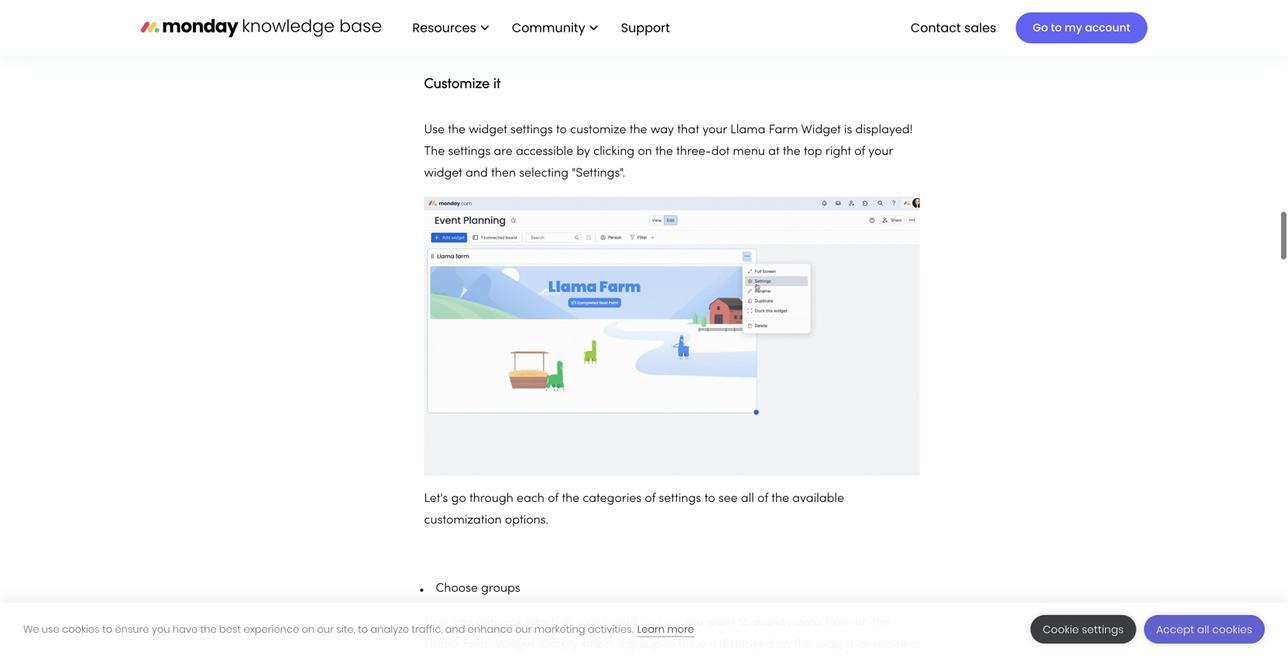 Task type: vqa. For each thing, say whether or not it's contained in the screenshot.
the left create a board
no



Task type: locate. For each thing, give the bounding box(es) containing it.
0 vertical spatial and
[[466, 168, 488, 179]]

1 vertical spatial all
[[1198, 623, 1210, 637]]

the right from on the bottom right of the page
[[873, 617, 890, 629]]

traffic,
[[412, 623, 443, 637]]

options.
[[505, 515, 549, 527]]

farm up at
[[769, 124, 798, 136]]

0 horizontal spatial farm
[[463, 639, 492, 650]]

you want to display data from on the llama farm widget. simply select a group to have it displayed on the widget, or unselec
[[424, 617, 920, 656]]

the left way
[[630, 124, 647, 136]]

my
[[1065, 20, 1083, 35]]

0 horizontal spatial llama
[[424, 639, 459, 650]]

0 horizontal spatial have
[[173, 623, 198, 637]]

have inside 'you want to display data from on the llama farm widget. simply select a group to have it displayed on the widget, or unselec'
[[679, 639, 706, 650]]

have left best
[[173, 623, 198, 637]]

2 horizontal spatial your
[[869, 146, 893, 158]]

0 vertical spatial farm
[[769, 124, 798, 136]]

to inside let's go through each of the categories of settings to see all of the available customization options.
[[705, 493, 716, 505]]

1 horizontal spatial llama
[[731, 124, 766, 136]]

widget down the
[[424, 168, 463, 179]]

0 horizontal spatial our
[[317, 623, 334, 637]]

which
[[526, 617, 558, 629]]

1 horizontal spatial all
[[1198, 623, 1210, 637]]

widget
[[801, 124, 841, 136]]

site,
[[336, 623, 355, 637]]

1 horizontal spatial you
[[453, 617, 473, 629]]

on right experience
[[302, 623, 315, 637]]

0 horizontal spatial and
[[445, 623, 465, 637]]

0 vertical spatial have
[[173, 623, 198, 637]]

farm down the enhance
[[463, 639, 492, 650]]

contact
[[911, 19, 961, 36]]

llama inside 'you want to display data from on the llama farm widget. simply select a group to have it displayed on the widget, or unselec'
[[424, 639, 459, 650]]

0 vertical spatial it
[[494, 78, 501, 91]]

to left see at bottom right
[[705, 493, 716, 505]]

1 vertical spatial and
[[445, 623, 465, 637]]

llama up menu on the top right of page
[[731, 124, 766, 136]]

1 vertical spatial widget
[[424, 168, 463, 179]]

cookies right accept
[[1213, 623, 1253, 637]]

monday.com logo image
[[141, 11, 382, 44]]

to right go
[[1051, 20, 1062, 35]]

cookies right use
[[62, 623, 100, 637]]

customize
[[424, 78, 490, 91]]

use
[[424, 124, 445, 136]]

settings left see at bottom right
[[659, 493, 701, 505]]

settings left are
[[448, 146, 491, 158]]

1 cookies from the left
[[62, 623, 100, 637]]

you right ensure
[[152, 623, 170, 637]]

have down the 'more'
[[679, 639, 706, 650]]

customize it link
[[424, 70, 501, 94]]

all
[[741, 493, 754, 505], [1198, 623, 1210, 637]]

0 vertical spatial your
[[703, 124, 727, 136]]

customize it
[[424, 78, 501, 91]]

widget.
[[495, 639, 537, 650]]

marketing
[[535, 623, 585, 637]]

1 horizontal spatial cookies
[[1213, 623, 1253, 637]]

1 horizontal spatial your
[[703, 124, 727, 136]]

we
[[23, 623, 39, 637]]

let's
[[424, 493, 448, 505]]

list
[[397, 0, 683, 56]]

0 vertical spatial llama
[[731, 124, 766, 136]]

cookies for all
[[1213, 623, 1253, 637]]

1 vertical spatial llama
[[424, 639, 459, 650]]

1 horizontal spatial widget
[[469, 124, 507, 136]]

board
[[603, 617, 638, 629]]

displayed
[[719, 639, 774, 650]]

1 horizontal spatial it
[[710, 639, 716, 650]]

settings
[[511, 124, 553, 136], [448, 146, 491, 158], [659, 493, 701, 505], [1082, 623, 1124, 637]]

settings up the accessible
[[511, 124, 553, 136]]

have
[[173, 623, 198, 637], [679, 639, 706, 650]]

available
[[793, 493, 845, 505]]

to left ensure
[[102, 623, 112, 637]]

resources
[[413, 19, 476, 36]]

0 vertical spatial widget
[[469, 124, 507, 136]]

and
[[466, 168, 488, 179], [445, 623, 465, 637]]

it inside 'you want to display data from on the llama farm widget. simply select a group to have it displayed on the widget, or unselec'
[[710, 639, 716, 650]]

0 horizontal spatial all
[[741, 493, 754, 505]]

all right see at bottom right
[[741, 493, 754, 505]]

of inside use the widget settings to customize the way that your llama farm widget is displayed! the settings are accessible by clicking on the three-dot menu at the top right of your widget and then selecting "settings".
[[855, 146, 865, 158]]

2 vertical spatial your
[[576, 617, 600, 629]]

it right customize
[[494, 78, 501, 91]]

choose groups
[[436, 583, 521, 595]]

your up select
[[576, 617, 600, 629]]

0 horizontal spatial groups
[[481, 583, 521, 595]]

you left can at the bottom left
[[453, 617, 473, 629]]

to right site,
[[358, 623, 368, 637]]

selecting
[[519, 168, 569, 179]]

the down 'data'
[[794, 639, 812, 650]]

go to my account
[[1033, 20, 1131, 35]]

0 horizontal spatial widget
[[424, 168, 463, 179]]

2 horizontal spatial you
[[684, 617, 704, 629]]

cookies for use
[[62, 623, 100, 637]]

on inside use the widget settings to customize the way that your llama farm widget is displayed! the settings are accessible by clicking on the three-dot menu at the top right of your widget and then selecting "settings".
[[638, 146, 652, 158]]

widget
[[469, 124, 507, 136], [424, 168, 463, 179]]

0 horizontal spatial it
[[494, 78, 501, 91]]

farm
[[769, 124, 798, 136], [463, 639, 492, 650]]

right
[[826, 146, 851, 158]]

llama
[[731, 124, 766, 136], [424, 639, 459, 650]]

the
[[448, 124, 466, 136], [630, 124, 647, 136], [656, 146, 673, 158], [783, 146, 801, 158], [562, 493, 580, 505], [772, 493, 789, 505], [873, 617, 890, 629], [200, 623, 217, 637], [794, 639, 812, 650]]

display
[[752, 617, 792, 629]]

1 horizontal spatial have
[[679, 639, 706, 650]]

1 vertical spatial it
[[710, 639, 716, 650]]

settings right cookie
[[1082, 623, 1124, 637]]

accept all cookies
[[1157, 623, 1253, 637]]

group
[[627, 639, 661, 650]]

settings inside let's go through each of the categories of settings to see all of the available customization options.
[[659, 493, 701, 505]]

2 cookies from the left
[[1213, 623, 1253, 637]]

to up the accessible
[[556, 124, 567, 136]]

on down way
[[638, 146, 652, 158]]

all right accept
[[1198, 623, 1210, 637]]

on up or
[[855, 617, 870, 629]]

and left then in the left of the page
[[466, 168, 488, 179]]

of right right
[[855, 146, 865, 158]]

to up displayed
[[738, 617, 749, 629]]

dialog containing cookie settings
[[0, 603, 1289, 656]]

you
[[453, 617, 473, 629], [684, 617, 704, 629], [152, 623, 170, 637]]

1 horizontal spatial and
[[466, 168, 488, 179]]

simply
[[541, 639, 578, 650]]

our up widget.
[[515, 623, 532, 637]]

groups
[[481, 583, 521, 595], [641, 617, 680, 629]]

want
[[707, 617, 735, 629]]

cookies
[[62, 623, 100, 637], [1213, 623, 1253, 637]]

your up 'dot' on the top
[[703, 124, 727, 136]]

our left site,
[[317, 623, 334, 637]]

1 vertical spatial have
[[679, 639, 706, 650]]

more
[[668, 623, 694, 637]]

of
[[855, 146, 865, 158], [548, 493, 559, 505], [645, 493, 656, 505], [758, 493, 768, 505], [562, 617, 572, 629]]

menu
[[733, 146, 765, 158]]

1 horizontal spatial our
[[515, 623, 532, 637]]

1 our from the left
[[317, 623, 334, 637]]

1 horizontal spatial farm
[[769, 124, 798, 136]]

1 vertical spatial groups
[[641, 617, 680, 629]]

it down want
[[710, 639, 716, 650]]

and right traffic,
[[445, 623, 465, 637]]

sales
[[965, 19, 997, 36]]

pick
[[500, 617, 522, 629]]

0 horizontal spatial cookies
[[62, 623, 100, 637]]

on
[[638, 146, 652, 158], [855, 617, 870, 629], [302, 623, 315, 637], [777, 639, 791, 650]]

llama down traffic,
[[424, 639, 459, 650]]

your
[[703, 124, 727, 136], [869, 146, 893, 158], [576, 617, 600, 629]]

by
[[577, 146, 590, 158]]

dashboard llama widget- access settings.gif image
[[424, 197, 920, 476]]

accessible
[[516, 146, 574, 158]]

of right see at bottom right
[[758, 493, 768, 505]]

your down displayed!
[[869, 146, 893, 158]]

learn more link
[[637, 623, 694, 637]]

cookies inside button
[[1213, 623, 1253, 637]]

it
[[494, 78, 501, 91], [710, 639, 716, 650]]

1 vertical spatial farm
[[463, 639, 492, 650]]

the down way
[[656, 146, 673, 158]]

best
[[219, 623, 241, 637]]

our
[[317, 623, 334, 637], [515, 623, 532, 637]]

accept
[[1157, 623, 1195, 637]]

"settings".
[[572, 168, 626, 179]]

dialog
[[0, 603, 1289, 656]]

1 horizontal spatial groups
[[641, 617, 680, 629]]

you inside 'you want to display data from on the llama farm widget. simply select a group to have it displayed on the widget, or unselec'
[[684, 617, 704, 629]]

settings inside button
[[1082, 623, 1124, 637]]

you left want
[[684, 617, 704, 629]]

0 vertical spatial all
[[741, 493, 754, 505]]

widget up are
[[469, 124, 507, 136]]



Task type: describe. For each thing, give the bounding box(es) containing it.
from
[[825, 617, 852, 629]]

farm inside use the widget settings to customize the way that your llama farm widget is displayed! the settings are accessible by clicking on the three-dot menu at the top right of your widget and then selecting "settings".
[[769, 124, 798, 136]]

the right each
[[562, 493, 580, 505]]

1 vertical spatial your
[[869, 146, 893, 158]]

0 horizontal spatial your
[[576, 617, 600, 629]]

through
[[470, 493, 514, 505]]

we use cookies to ensure you have the best experience on our site, to analyze traffic, and enhance our marketing activities. learn more
[[23, 623, 694, 637]]

at
[[769, 146, 780, 158]]

groups link
[[641, 617, 680, 629]]

three-
[[677, 146, 712, 158]]

experience
[[244, 623, 299, 637]]

on down display
[[777, 639, 791, 650]]

analyze
[[371, 623, 409, 637]]

0 vertical spatial groups
[[481, 583, 521, 595]]

cookie
[[1043, 623, 1079, 637]]

displayed!
[[856, 124, 913, 136]]

can
[[476, 617, 497, 629]]

of right "categories"
[[645, 493, 656, 505]]

let's go through each of the categories of settings to see all of the available customization options.
[[424, 493, 845, 527]]

use the widget settings to customize the way that your llama farm widget is displayed! the settings are accessible by clicking on the three-dot menu at the top right of your widget and then selecting "settings".
[[424, 124, 913, 179]]

resources link
[[405, 15, 497, 41]]

the left best
[[200, 623, 217, 637]]

and inside use the widget settings to customize the way that your llama farm widget is displayed! the settings are accessible by clicking on the three-dot menu at the top right of your widget and then selecting "settings".
[[466, 168, 488, 179]]

first,
[[424, 617, 449, 629]]

support
[[621, 19, 670, 36]]

main element
[[397, 0, 1148, 56]]

the right at
[[783, 146, 801, 158]]

the left available
[[772, 493, 789, 505]]

a
[[617, 639, 624, 650]]

the
[[424, 146, 445, 158]]

all inside let's go through each of the categories of settings to see all of the available customization options.
[[741, 493, 754, 505]]

cookie settings button
[[1031, 615, 1137, 644]]

to down learn more link on the bottom of the page
[[665, 639, 675, 650]]

ensure
[[115, 623, 149, 637]]

customize
[[570, 124, 627, 136]]

community
[[512, 19, 586, 36]]

of right each
[[548, 493, 559, 505]]

go to my account link
[[1016, 12, 1148, 43]]

are
[[494, 146, 513, 158]]

select
[[581, 639, 613, 650]]

choose
[[436, 583, 478, 595]]

accept all cookies button
[[1144, 615, 1265, 644]]

way
[[651, 124, 674, 136]]

see
[[719, 493, 738, 505]]

enhance
[[468, 623, 513, 637]]

cookie settings
[[1043, 623, 1124, 637]]

go
[[451, 493, 466, 505]]

0 horizontal spatial you
[[152, 623, 170, 637]]

of up 'simply'
[[562, 617, 572, 629]]

that
[[677, 124, 699, 136]]

top
[[804, 146, 823, 158]]

learn
[[637, 623, 665, 637]]

is
[[844, 124, 852, 136]]

community link
[[504, 15, 606, 41]]

all inside button
[[1198, 623, 1210, 637]]

widget,
[[815, 639, 856, 650]]

categories
[[583, 493, 642, 505]]

use
[[42, 623, 59, 637]]

clicking
[[594, 146, 635, 158]]

activities.
[[588, 623, 634, 637]]

then
[[491, 168, 516, 179]]

or
[[859, 639, 871, 650]]

to inside "link"
[[1051, 20, 1062, 35]]

on inside dialog
[[302, 623, 315, 637]]

llama inside use the widget settings to customize the way that your llama farm widget is displayed! the settings are accessible by clicking on the three-dot menu at the top right of your widget and then selecting "settings".
[[731, 124, 766, 136]]

list containing resources
[[397, 0, 683, 56]]

account
[[1085, 20, 1131, 35]]

customization
[[424, 515, 502, 527]]

go
[[1033, 20, 1048, 35]]

contact sales link
[[903, 15, 1004, 41]]

each
[[517, 493, 545, 505]]

the right "use"
[[448, 124, 466, 136]]

2 our from the left
[[515, 623, 532, 637]]

farm inside 'you want to display data from on the llama farm widget. simply select a group to have it displayed on the widget, or unselec'
[[463, 639, 492, 650]]

data
[[796, 617, 822, 629]]

first, you can pick which of your board groups
[[424, 617, 680, 629]]

contact sales
[[911, 19, 997, 36]]

to inside use the widget settings to customize the way that your llama farm widget is displayed! the settings are accessible by clicking on the three-dot menu at the top right of your widget and then selecting "settings".
[[556, 124, 567, 136]]

dot
[[712, 146, 730, 158]]



